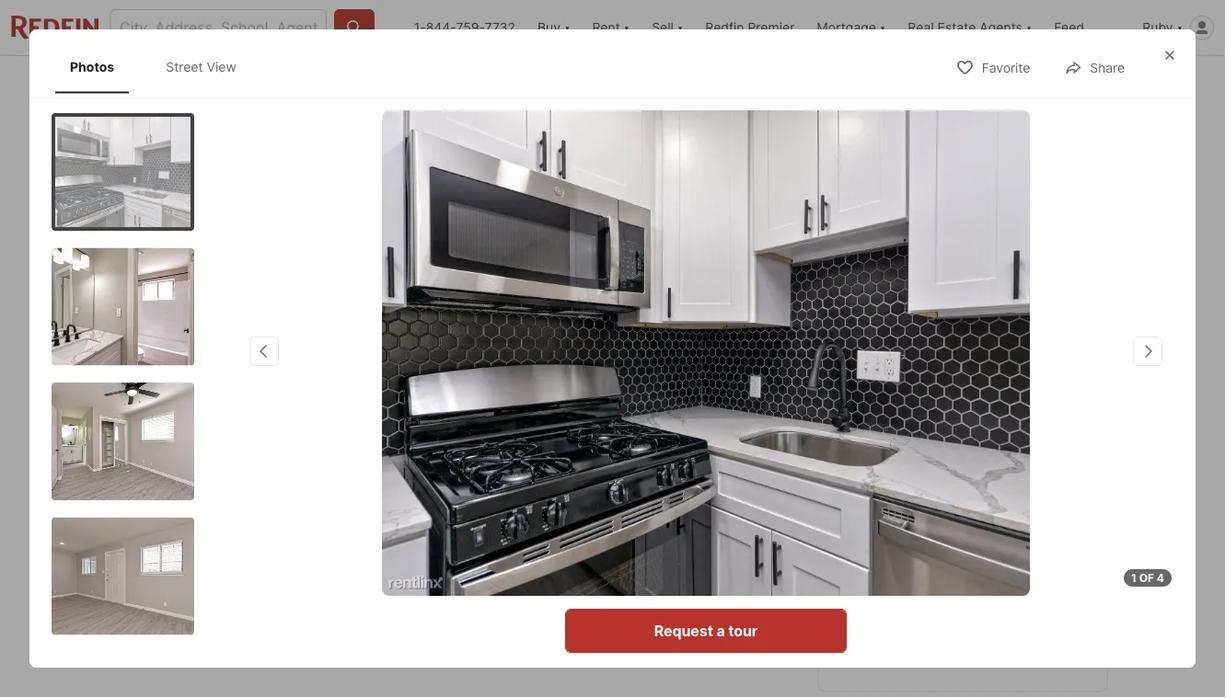 Task type: locate. For each thing, give the bounding box(es) containing it.
feed
[[1055, 20, 1085, 35]]

street view
[[166, 59, 237, 75], [175, 415, 248, 431]]

feed button
[[1043, 0, 1132, 55]]

street view tab
[[151, 44, 251, 90]]

4 inside request a tour dialog
[[1157, 572, 1165, 585]]

view up 407 w 38th st
[[217, 415, 248, 431]]

view inside the street view tab
[[207, 59, 237, 75]]

street view up 407 w 38th st
[[175, 415, 248, 431]]

out
[[970, 73, 991, 89]]

view
[[207, 59, 237, 75], [217, 415, 248, 431]]

street inside button
[[175, 415, 214, 431]]

1 vertical spatial a
[[717, 622, 725, 640]]

street view inside the street view button
[[175, 415, 248, 431]]

baths
[[354, 544, 393, 562]]

0 horizontal spatial 407
[[119, 481, 146, 499]]

redfin premier
[[706, 20, 795, 35]]

0 horizontal spatial a
[[717, 622, 725, 640]]

0 vertical spatial view
[[207, 59, 237, 75]]

0 vertical spatial street
[[166, 59, 203, 75]]

street down city, address, school, agent, zip search field
[[166, 59, 203, 75]]

$1,325
[[119, 516, 190, 541]]

sq
[[438, 544, 456, 562]]

street view down city, address, school, agent, zip search field
[[166, 59, 237, 75]]

search link
[[138, 71, 219, 93]]

4 inside button
[[1021, 415, 1029, 431]]

0 vertical spatial request a tour
[[911, 572, 1015, 590]]

tab
[[237, 60, 334, 104], [334, 60, 400, 104], [400, 60, 497, 104], [497, 60, 582, 104], [582, 60, 729, 104]]

street inside tab
[[166, 59, 203, 75]]

tab down city, address, school, agent, zip search field
[[237, 60, 334, 104]]

tab list containing photos
[[52, 41, 270, 93]]

1 vertical spatial street
[[175, 415, 214, 431]]

0 vertical spatial 4
[[1021, 415, 1029, 431]]

request a tour button
[[841, 559, 1085, 603], [565, 610, 847, 654]]

w right the contact
[[958, 511, 977, 534]]

x-out
[[957, 73, 991, 89]]

tab list
[[52, 41, 270, 93]]

0 vertical spatial request
[[911, 572, 970, 590]]

0 horizontal spatial w
[[150, 481, 164, 499]]

2 tab from the left
[[334, 60, 400, 104]]

0 vertical spatial 38th
[[168, 481, 201, 499]]

$1,325 /mo price
[[119, 516, 230, 562]]

share button
[[1049, 48, 1141, 86], [1014, 61, 1106, 99]]

407
[[119, 481, 146, 499], [918, 511, 954, 534]]

407 right the contact
[[918, 511, 954, 534]]

0 horizontal spatial tour
[[728, 622, 758, 640]]

tour inside dialog
[[728, 622, 758, 640]]

request a tour
[[911, 572, 1015, 590], [654, 622, 758, 640]]

street up 407 w 38th st
[[175, 415, 214, 431]]

st
[[205, 481, 220, 499], [1029, 511, 1048, 534]]

4 right of
[[1157, 572, 1165, 585]]

share
[[1090, 60, 1125, 76], [1056, 73, 1091, 89]]

a inside dialog
[[717, 622, 725, 640]]

0 vertical spatial 407
[[119, 481, 146, 499]]

share inside request a tour dialog
[[1090, 60, 1125, 76]]

view inside the street view button
[[217, 415, 248, 431]]

1 vertical spatial w
[[958, 511, 977, 534]]

view down city, address, school, agent, zip search field
[[207, 59, 237, 75]]

tab down "redfin" at right
[[582, 60, 729, 104]]

4
[[1021, 415, 1029, 431], [1157, 572, 1165, 585]]

share down feed button
[[1090, 60, 1125, 76]]

1 vertical spatial street view
[[175, 415, 248, 431]]

759-
[[456, 20, 485, 35]]

street view inside the street view tab
[[166, 59, 237, 75]]

contact
[[841, 511, 914, 534]]

favorite button
[[941, 48, 1046, 86]]

contact 407 w 38th st
[[841, 511, 1048, 534]]

1 vertical spatial tour
[[728, 622, 758, 640]]

0 horizontal spatial st
[[205, 481, 220, 499]]

redfin
[[706, 20, 744, 35]]

tab down submit search image
[[334, 60, 400, 104]]

w up $1,325
[[150, 481, 164, 499]]

submit search image
[[345, 18, 364, 37]]

tab down '844-'
[[400, 60, 497, 104]]

search
[[175, 74, 219, 90]]

0 horizontal spatial 4
[[1021, 415, 1029, 431]]

w
[[150, 481, 164, 499], [958, 511, 977, 534]]

1 vertical spatial view
[[217, 415, 248, 431]]

4 left photos
[[1021, 415, 1029, 431]]

580
[[438, 516, 480, 541]]

1 horizontal spatial st
[[1029, 511, 1048, 534]]

1 tab from the left
[[237, 60, 334, 104]]

request a tour dialog
[[29, 29, 1196, 668]]

tab down the 7732
[[497, 60, 582, 104]]

1 vertical spatial 4
[[1157, 572, 1165, 585]]

407 up $1,325
[[119, 481, 146, 499]]

0 horizontal spatial request a tour
[[654, 622, 758, 640]]

share down "feed"
[[1056, 73, 1091, 89]]

a
[[974, 572, 982, 590], [717, 622, 725, 640]]

1 vertical spatial request
[[654, 622, 713, 640]]

street for the street view button
[[175, 415, 214, 431]]

0 vertical spatial a
[[974, 572, 982, 590]]

1 horizontal spatial request a tour
[[911, 572, 1015, 590]]

street
[[166, 59, 203, 75], [175, 415, 214, 431]]

1 horizontal spatial 38th
[[981, 511, 1024, 534]]

tab list inside request a tour dialog
[[52, 41, 270, 93]]

request
[[911, 572, 970, 590], [654, 622, 713, 640]]

1 vertical spatial 407
[[918, 511, 954, 534]]

1 horizontal spatial 4
[[1157, 572, 1165, 585]]

0 vertical spatial request a tour button
[[841, 559, 1085, 603]]

redfin premier button
[[694, 0, 806, 55]]

tour
[[985, 572, 1015, 590], [728, 622, 758, 640]]

image image
[[119, 108, 811, 457], [818, 108, 1106, 279], [55, 116, 191, 227], [52, 248, 194, 366], [818, 286, 1106, 457], [52, 383, 194, 500], [52, 517, 194, 635]]

request inside request a tour dialog
[[654, 622, 713, 640]]

0 horizontal spatial request
[[654, 622, 713, 640]]

0 vertical spatial street view
[[166, 59, 237, 75]]

1 vertical spatial request a tour
[[654, 622, 758, 640]]

1 horizontal spatial a
[[974, 572, 982, 590]]

38th
[[168, 481, 201, 499], [981, 511, 1024, 534]]

1 horizontal spatial tour
[[985, 572, 1015, 590]]

view for tab list containing photos
[[207, 59, 237, 75]]



Task type: vqa. For each thing, say whether or not it's contained in the screenshot.
the right 3 beds
no



Task type: describe. For each thing, give the bounding box(es) containing it.
0 vertical spatial st
[[205, 481, 220, 499]]

407 w 38th st
[[119, 481, 220, 499]]

ft
[[460, 544, 474, 562]]

price
[[119, 544, 154, 562]]

4 photos button
[[979, 405, 1092, 442]]

/mo
[[190, 516, 230, 541]]

1 horizontal spatial 407
[[918, 511, 954, 534]]

street view button
[[134, 405, 264, 442]]

5 tab from the left
[[582, 60, 729, 104]]

search tab list
[[119, 56, 744, 104]]

4 tab from the left
[[497, 60, 582, 104]]

580 sq ft
[[438, 516, 480, 562]]

street for tab list containing photos
[[166, 59, 203, 75]]

of
[[1140, 572, 1155, 585]]

photos tab
[[55, 44, 129, 90]]

x-
[[957, 73, 970, 89]]

0 vertical spatial w
[[150, 481, 164, 499]]

photos
[[1032, 415, 1076, 431]]

3 tab from the left
[[400, 60, 497, 104]]

map entry image
[[697, 480, 789, 572]]

premier
[[748, 20, 795, 35]]

1
[[1132, 572, 1137, 585]]

0 vertical spatial tour
[[985, 572, 1015, 590]]

1-844-759-7732
[[414, 20, 516, 35]]

photos
[[70, 59, 114, 75]]

4 photos
[[1021, 415, 1076, 431]]

0 horizontal spatial 38th
[[168, 481, 201, 499]]

1 horizontal spatial w
[[958, 511, 977, 534]]

1 vertical spatial st
[[1029, 511, 1048, 534]]

844-
[[426, 20, 456, 35]]

request a tour inside dialog
[[654, 622, 758, 640]]

7732
[[485, 20, 516, 35]]

view for the street view button
[[217, 415, 248, 431]]

1 vertical spatial request a tour button
[[565, 610, 847, 654]]

favorite
[[982, 60, 1031, 76]]

1-844-759-7732 link
[[414, 20, 516, 35]]

dishwasher
[[130, 608, 191, 621]]

1-
[[414, 20, 426, 35]]

x-out button
[[915, 61, 1007, 99]]

City, Address, School, Agent, ZIP search field
[[110, 9, 327, 46]]

407 w 38th st image
[[382, 110, 1030, 597]]

street view for the street view button
[[175, 415, 248, 431]]

1 vertical spatial 38th
[[981, 511, 1024, 534]]

street view for tab list containing photos
[[166, 59, 237, 75]]

1 horizontal spatial request
[[911, 572, 970, 590]]

1 of 4
[[1132, 572, 1165, 585]]



